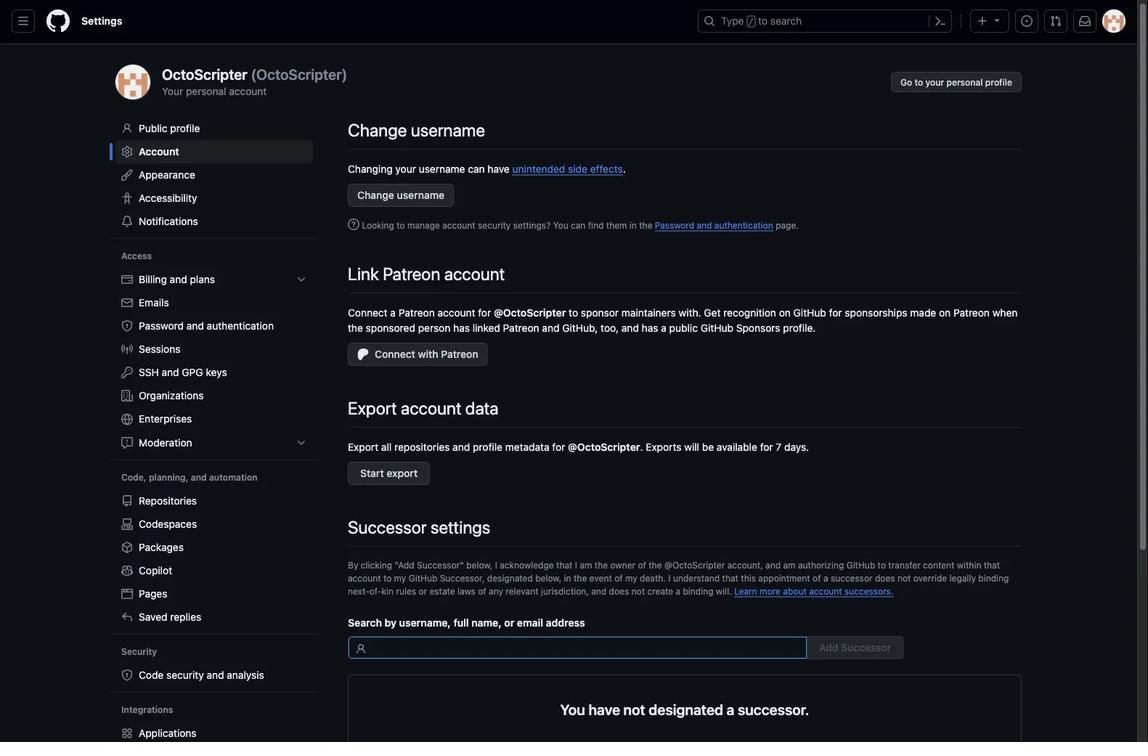 Task type: locate. For each thing, give the bounding box(es) containing it.
1 vertical spatial binding
[[683, 586, 714, 597]]

username inside 'button'
[[397, 189, 445, 201]]

profile.
[[784, 322, 816, 334]]

0 vertical spatial password
[[655, 220, 695, 230]]

2 horizontal spatial i
[[669, 573, 671, 584]]

1 horizontal spatial does
[[876, 573, 896, 584]]

0 vertical spatial have
[[488, 163, 510, 175]]

1 vertical spatial @octoscripter
[[568, 441, 641, 453]]

1 horizontal spatial binding
[[979, 573, 1010, 584]]

1 vertical spatial change
[[358, 189, 395, 201]]

1 vertical spatial password
[[139, 320, 184, 332]]

for left 7
[[761, 441, 774, 453]]

0 horizontal spatial in
[[564, 573, 572, 584]]

export left all
[[348, 441, 379, 453]]

sessions link
[[116, 338, 313, 361]]

public profile
[[139, 122, 200, 134]]

on up profile.
[[780, 307, 791, 319]]

and inside code security and analysis link
[[207, 670, 224, 682]]

1 vertical spatial .
[[641, 441, 644, 453]]

connect inside 'connect with patreon' link
[[375, 348, 416, 360]]

i right "below,"
[[495, 560, 498, 570]]

enterprises
[[139, 413, 192, 425]]

of up learn more about account successors.
[[813, 573, 822, 584]]

manage
[[408, 220, 440, 230]]

my inside by clicking "add successor" below, i acknowledge that i am the owner of the @octoscripter account, and am   authorizing github to transfer content within that account to my github successor,
[[394, 573, 406, 584]]

. right side
[[623, 163, 626, 175]]

in right "them"
[[630, 220, 637, 230]]

am up event
[[580, 560, 593, 570]]

0 vertical spatial security
[[478, 220, 511, 230]]

globe image
[[121, 414, 133, 425]]

0 vertical spatial your
[[926, 77, 945, 87]]

or inside designate successor search field
[[505, 617, 515, 629]]

1 horizontal spatial can
[[571, 220, 586, 230]]

account inside by clicking "add successor" below, i acknowledge that i am the owner of the @octoscripter account, and am   authorizing github to transfer content within that account to my github successor,
[[348, 573, 381, 584]]

change username up changing
[[348, 120, 486, 140]]

my down owner
[[626, 573, 638, 584]]

2 export from the top
[[348, 441, 379, 453]]

2 vertical spatial @octoscripter
[[665, 560, 725, 570]]

authentication down emails link
[[207, 320, 274, 332]]

on right made
[[940, 307, 951, 319]]

authentication left the page.
[[715, 220, 774, 230]]

that up the will.
[[723, 573, 739, 584]]

1 vertical spatial export
[[348, 441, 379, 453]]

successor right add
[[842, 642, 892, 654]]

0 vertical spatial export
[[348, 398, 397, 419]]

be
[[703, 441, 714, 453]]

authentication inside password and authentication link
[[207, 320, 274, 332]]

0 horizontal spatial on
[[780, 307, 791, 319]]

1 my from the left
[[394, 573, 406, 584]]

. for effects
[[623, 163, 626, 175]]

shield lock image down mail image
[[121, 320, 133, 332]]

by
[[348, 560, 359, 570]]

designated up relevant
[[488, 573, 533, 584]]

personal right go
[[947, 77, 984, 87]]

go to your personal profile link
[[892, 72, 1023, 92]]

0 horizontal spatial has
[[454, 322, 470, 334]]

username,
[[399, 617, 451, 629]]

shield lock image
[[121, 320, 133, 332], [121, 670, 133, 682]]

copilot image
[[121, 565, 133, 577]]

personal inside octoscripter (octoscripter) your personal account
[[186, 85, 226, 97]]

or right rules
[[419, 586, 427, 597]]

0 horizontal spatial my
[[394, 573, 406, 584]]

integrations
[[121, 705, 173, 715]]

shield lock image left code
[[121, 670, 133, 682]]

analysis
[[227, 670, 264, 682]]

settings?
[[514, 220, 551, 230]]

@octoscripter up understand
[[665, 560, 725, 570]]

Designate Successor search field
[[348, 616, 1023, 660]]

profile for export all repositories and profile metadata for @octoscripter .       exports will be available for 7 days.
[[473, 441, 503, 453]]

paintbrush image
[[121, 169, 133, 181]]

, in the event   of my death. i understand that this appointment of a successor does not override legally binding next-of-kin rules   or estate laws of any relevant jurisdiction, and does not create a binding will.
[[348, 573, 1010, 597]]

of left any
[[478, 586, 487, 597]]

account up "next-"
[[348, 573, 381, 584]]

username up changing your username can have unintended side effects .
[[411, 120, 486, 140]]

shield lock image inside code security and analysis link
[[121, 670, 133, 682]]

i
[[495, 560, 498, 570], [575, 560, 578, 570], [669, 573, 671, 584]]

has down maintainers
[[642, 322, 659, 334]]

with.
[[679, 307, 702, 319]]

repositories link
[[116, 490, 313, 513]]

a left public
[[662, 322, 667, 334]]

designated below
[[488, 573, 559, 584]]

0 vertical spatial or
[[419, 586, 427, 597]]

1 horizontal spatial successor
[[842, 642, 892, 654]]

1 vertical spatial shield lock image
[[121, 670, 133, 682]]

i up "jurisdiction,"
[[575, 560, 578, 570]]

profile for go to your personal profile
[[986, 77, 1013, 87]]

a right create
[[676, 586, 681, 597]]

days.
[[785, 441, 810, 453]]

None submit
[[348, 462, 430, 485]]

issue opened image
[[1022, 15, 1033, 27]]

sessions
[[139, 343, 181, 355]]

does
[[876, 573, 896, 584], [609, 586, 629, 597]]

1 vertical spatial or
[[505, 617, 515, 629]]

pages
[[139, 588, 167, 600]]

2 my from the left
[[626, 573, 638, 584]]

go to your personal profile
[[901, 77, 1013, 87]]

laws
[[458, 586, 476, 597]]

personal for to
[[947, 77, 984, 87]]

1 horizontal spatial authentication
[[715, 220, 774, 230]]

to right looking
[[397, 220, 405, 230]]

1 vertical spatial authentication
[[207, 320, 274, 332]]

1 vertical spatial not
[[632, 586, 645, 597]]

account,
[[728, 560, 764, 570]]

or left the email at the bottom
[[505, 617, 515, 629]]

applications link
[[116, 722, 313, 743]]

metadata
[[506, 441, 550, 453]]

0 vertical spatial you
[[554, 220, 569, 230]]

can left unintended
[[468, 163, 485, 175]]

has
[[454, 322, 470, 334], [642, 322, 659, 334]]

connect with patreon
[[375, 348, 479, 360]]

1 vertical spatial your
[[396, 163, 416, 175]]

0 horizontal spatial have
[[488, 163, 510, 175]]

2 horizontal spatial that
[[985, 560, 1001, 570]]

change up changing
[[348, 120, 407, 140]]

1 vertical spatial connect
[[375, 348, 416, 360]]

organizations
[[139, 390, 204, 402]]

copilot link
[[116, 560, 313, 583]]

have down search by username, full name, or email address text field
[[589, 701, 621, 718]]

connect with patreon link
[[348, 343, 488, 366]]

0 vertical spatial authentication
[[715, 220, 774, 230]]

0 vertical spatial binding
[[979, 573, 1010, 584]]

0 horizontal spatial security
[[166, 670, 204, 682]]

moderation
[[139, 437, 192, 449]]

name,
[[472, 617, 502, 629]]

designated down designate successor search field
[[649, 701, 724, 718]]

account down octoscripter
[[229, 85, 267, 97]]

patreon
[[383, 264, 441, 284], [399, 307, 435, 319], [954, 307, 990, 319], [503, 322, 540, 334], [441, 348, 479, 360]]

account down authorizing
[[810, 586, 843, 597]]

copilot
[[139, 565, 172, 577]]

account up person
[[438, 307, 476, 319]]

binding down within on the right of page
[[979, 573, 1010, 584]]

your inside go to your personal profile link
[[926, 77, 945, 87]]

github up rules
[[409, 573, 438, 584]]

security left settings? at the top
[[478, 220, 511, 230]]

password up sessions
[[139, 320, 184, 332]]

@octoscripter image
[[116, 65, 150, 100]]

successor up clicking at the bottom of the page
[[348, 517, 427, 538]]

you down search by username, full name, or email address text field
[[561, 701, 586, 718]]

1 horizontal spatial designated
[[649, 701, 724, 718]]

the up death.
[[649, 560, 662, 570]]

change down changing
[[358, 189, 395, 201]]

and inside "billing and plans" dropdown button
[[170, 274, 187, 286]]

0 horizontal spatial .
[[623, 163, 626, 175]]

2 has from the left
[[642, 322, 659, 334]]

git pull request image
[[1051, 15, 1062, 27]]

repo image
[[121, 496, 133, 507]]

data
[[466, 398, 499, 419]]

type
[[722, 15, 745, 27]]

of up death.
[[638, 560, 647, 570]]

0 horizontal spatial personal
[[186, 85, 226, 97]]

broadcast image
[[121, 344, 133, 355]]

connect up "sponsored"
[[348, 307, 388, 319]]

profile down triangle down image
[[986, 77, 1013, 87]]

1 vertical spatial does
[[609, 586, 629, 597]]

0 vertical spatial can
[[468, 163, 485, 175]]

0 horizontal spatial @octoscripter
[[494, 307, 566, 319]]

has down connect a patreon account for @octoscripter
[[454, 322, 470, 334]]

content
[[924, 560, 955, 570]]

does down event
[[609, 586, 629, 597]]

2 horizontal spatial @octoscripter
[[665, 560, 725, 570]]

0 horizontal spatial am
[[580, 560, 593, 570]]

0 horizontal spatial your
[[396, 163, 416, 175]]

1 horizontal spatial password and authentication link
[[655, 220, 774, 230]]

i up create
[[669, 573, 671, 584]]

1 horizontal spatial in
[[630, 220, 637, 230]]

0 vertical spatial designated
[[488, 573, 533, 584]]

password and authentication link
[[655, 220, 774, 230], [116, 315, 313, 338]]

0 vertical spatial change username
[[348, 120, 486, 140]]

learn more about account successors.
[[735, 586, 894, 597]]

@octoscripter left exports
[[568, 441, 641, 453]]

successor"
[[417, 560, 464, 570]]

0 vertical spatial does
[[876, 573, 896, 584]]

github up profile.
[[794, 307, 827, 319]]

for left sponsorships at the right top of the page
[[830, 307, 843, 319]]

1 horizontal spatial am
[[784, 560, 796, 570]]

0 vertical spatial connect
[[348, 307, 388, 319]]

0 horizontal spatial password and authentication link
[[116, 315, 313, 338]]

type / to search
[[722, 15, 802, 27]]

1 vertical spatial have
[[589, 701, 621, 718]]

side
[[568, 163, 588, 175]]

maintainers
[[622, 307, 676, 319]]

key image
[[121, 367, 133, 379]]

emails link
[[116, 291, 313, 315]]

1 shield lock image from the top
[[121, 320, 133, 332]]

that up ,
[[557, 560, 573, 570]]

connect down "sponsored"
[[375, 348, 416, 360]]

octoscripter
[[162, 66, 248, 83]]

0 vertical spatial password and authentication link
[[655, 220, 774, 230]]

1 horizontal spatial your
[[926, 77, 945, 87]]

a down authorizing
[[824, 573, 829, 584]]

profile down data in the bottom of the page
[[473, 441, 503, 453]]

0 vertical spatial shield lock image
[[121, 320, 133, 332]]

change username inside change username 'button'
[[358, 189, 445, 201]]

binding down understand
[[683, 586, 714, 597]]

1 vertical spatial change username
[[358, 189, 445, 201]]

2 vertical spatial profile
[[473, 441, 503, 453]]

security right code
[[166, 670, 204, 682]]

1 vertical spatial profile
[[170, 122, 200, 134]]

code, planning, and automation list
[[116, 490, 313, 629]]

security
[[121, 647, 157, 657]]

. left exports
[[641, 441, 644, 453]]

github
[[794, 307, 827, 319], [701, 322, 734, 334], [847, 560, 876, 570], [409, 573, 438, 584]]

username up change username 'button' on the top
[[419, 163, 466, 175]]

have left unintended
[[488, 163, 510, 175]]

replies
[[170, 612, 201, 624]]

on
[[780, 307, 791, 319], [940, 307, 951, 319]]

2 horizontal spatial profile
[[986, 77, 1013, 87]]

apps image
[[121, 728, 133, 740]]

1 horizontal spatial personal
[[947, 77, 984, 87]]

command palette image
[[935, 15, 947, 27]]

my
[[394, 573, 406, 584], [626, 573, 638, 584]]

account
[[139, 146, 179, 158]]

1 horizontal spatial have
[[589, 701, 621, 718]]

relevant
[[506, 586, 539, 597]]

profile right public
[[170, 122, 200, 134]]

1 horizontal spatial .
[[641, 441, 644, 453]]

for inside to sponsor   maintainers with. get recognition on github for sponsorships made on patreon when the sponsored person has   linked patreon and github, too, and has a public github sponsors profile.
[[830, 307, 843, 319]]

of-
[[370, 586, 382, 597]]

ssh and gpg keys link
[[116, 361, 313, 384]]

0 horizontal spatial authentication
[[207, 320, 274, 332]]

can left find
[[571, 220, 586, 230]]

2 vertical spatial username
[[397, 189, 445, 201]]

2 shield lock image from the top
[[121, 670, 133, 682]]

will
[[685, 441, 700, 453]]

personal
[[947, 77, 984, 87], [186, 85, 226, 97]]

github up successor
[[847, 560, 876, 570]]

browser image
[[121, 589, 133, 600]]

1 export from the top
[[348, 398, 397, 419]]

1 horizontal spatial profile
[[473, 441, 503, 453]]

personal down octoscripter
[[186, 85, 226, 97]]

0 horizontal spatial password
[[139, 320, 184, 332]]

in inside , in the event   of my death. i understand that this appointment of a successor does not override legally binding next-of-kin rules   or estate laws of any relevant jurisdiction, and does not create a binding will.
[[564, 573, 572, 584]]

1 horizontal spatial @octoscripter
[[568, 441, 641, 453]]

you right settings? at the top
[[554, 220, 569, 230]]

a
[[391, 307, 396, 319], [662, 322, 667, 334], [824, 573, 829, 584], [676, 586, 681, 597], [727, 701, 735, 718]]

codespaces image
[[121, 519, 133, 530]]

shield lock image for password and authentication
[[121, 320, 133, 332]]

1 horizontal spatial or
[[505, 617, 515, 629]]

1 horizontal spatial my
[[626, 573, 638, 584]]

0 horizontal spatial or
[[419, 586, 427, 597]]

username up manage
[[397, 189, 445, 201]]

appearance
[[139, 169, 195, 181]]

death.
[[640, 573, 666, 584]]

successor inside button
[[842, 642, 892, 654]]

shield lock image for code security and analysis
[[121, 670, 133, 682]]

am up appointment
[[784, 560, 796, 570]]

change username up manage
[[358, 189, 445, 201]]

1 horizontal spatial on
[[940, 307, 951, 319]]

or inside , in the event   of my death. i understand that this appointment of a successor does not override legally binding next-of-kin rules   or estate laws of any relevant jurisdiction, and does not create a binding will.
[[419, 586, 427, 597]]

patreon left when at the right
[[954, 307, 990, 319]]

1 vertical spatial can
[[571, 220, 586, 230]]

the left "sponsored"
[[348, 322, 363, 334]]

1 vertical spatial in
[[564, 573, 572, 584]]

the up event
[[595, 560, 608, 570]]

that
[[557, 560, 573, 570], [985, 560, 1001, 570], [723, 573, 739, 584]]

and
[[697, 220, 712, 230], [170, 274, 187, 286], [187, 320, 204, 332], [542, 322, 560, 334], [622, 322, 639, 334], [162, 367, 179, 379], [453, 441, 470, 453], [191, 473, 207, 483], [766, 560, 781, 570], [592, 586, 607, 597], [207, 670, 224, 682]]

that inside , in the event   of my death. i understand that this appointment of a successor does not override legally binding next-of-kin rules   or estate laws of any relevant jurisdiction, and does not create a binding will.
[[723, 573, 739, 584]]

0 vertical spatial profile
[[986, 77, 1013, 87]]

0 vertical spatial .
[[623, 163, 626, 175]]

in right ,
[[564, 573, 572, 584]]

export up all
[[348, 398, 397, 419]]

my down "add
[[394, 573, 406, 584]]

notifications link
[[116, 210, 313, 233]]

bell image
[[121, 216, 133, 227]]

code, planning, and automation
[[121, 473, 258, 483]]

0 vertical spatial successor
[[348, 517, 427, 538]]

public profile link
[[116, 117, 313, 140]]

0 vertical spatial username
[[411, 120, 486, 140]]

homepage image
[[47, 9, 70, 33]]

your right go
[[926, 77, 945, 87]]

triangle down image
[[992, 14, 1004, 26]]

you
[[554, 220, 569, 230], [561, 701, 586, 718]]

2 vertical spatial not
[[624, 701, 646, 718]]

to up kin
[[384, 573, 392, 584]]

0 vertical spatial in
[[630, 220, 637, 230]]

1 vertical spatial designated
[[649, 701, 724, 718]]

settings
[[431, 517, 491, 538]]

account link
[[116, 140, 313, 164]]

@octoscripter up linked
[[494, 307, 566, 319]]

password right "them"
[[655, 220, 695, 230]]

to up "github," on the top
[[569, 307, 579, 319]]

repositories
[[139, 495, 197, 507]]

will.
[[716, 586, 732, 597]]

does up successors. in the bottom of the page
[[876, 573, 896, 584]]

1 horizontal spatial that
[[723, 573, 739, 584]]

not
[[898, 573, 912, 584], [632, 586, 645, 597], [624, 701, 646, 718]]

and inside by clicking "add successor" below, i acknowledge that i am the owner of the @octoscripter account, and am   authorizing github to transfer content within that account to my github successor,
[[766, 560, 781, 570]]

question image
[[348, 219, 360, 230]]

to right go
[[915, 77, 924, 87]]

0 horizontal spatial designated
[[488, 573, 533, 584]]



Task type: vqa. For each thing, say whether or not it's contained in the screenshot.
Billing and plans dropdown button
yes



Task type: describe. For each thing, give the bounding box(es) containing it.
connect for connect a patreon account for @octoscripter
[[348, 307, 388, 319]]

ssh and gpg keys
[[139, 367, 227, 379]]

0 horizontal spatial i
[[495, 560, 498, 570]]

address
[[546, 617, 585, 629]]

account inside octoscripter (octoscripter) your personal account
[[229, 85, 267, 97]]

. for @octoscripter
[[641, 441, 644, 453]]

mail image
[[121, 297, 133, 309]]

connect for connect with patreon
[[375, 348, 416, 360]]

1 am from the left
[[580, 560, 593, 570]]

looking to manage account security settings? you can find them in the password and authentication page.
[[360, 220, 799, 230]]

changing
[[348, 163, 393, 175]]

patreon right linked
[[503, 322, 540, 334]]

0 horizontal spatial successor
[[348, 517, 427, 538]]

the inside to sponsor   maintainers with. get recognition on github for sponsorships made on patreon when the sponsored person has   linked patreon and github, too, and has a public github sponsors profile.
[[348, 322, 363, 334]]

gear image
[[121, 146, 133, 158]]

public
[[670, 322, 698, 334]]

by
[[385, 617, 397, 629]]

0 horizontal spatial can
[[468, 163, 485, 175]]

my inside , in the event   of my death. i understand that this appointment of a successor does not override legally binding next-of-kin rules   or estate laws of any relevant jurisdiction, and does not create a binding will.
[[626, 573, 638, 584]]

link patreon account
[[348, 264, 505, 284]]

password inside access list
[[139, 320, 184, 332]]

email
[[517, 617, 544, 629]]

successors.
[[845, 586, 894, 597]]

a inside to sponsor   maintainers with. get recognition on github for sponsorships made on patreon when the sponsored person has   linked patreon and github, too, and has a public github sponsors profile.
[[662, 322, 667, 334]]

link
[[348, 264, 379, 284]]

settings
[[81, 15, 122, 27]]

1 vertical spatial username
[[419, 163, 466, 175]]

more
[[760, 586, 781, 597]]

search by username, full name, or email address
[[348, 617, 585, 629]]

export for export account data
[[348, 398, 397, 419]]

and inside , in the event   of my death. i understand that this appointment of a successor does not override legally binding next-of-kin rules   or estate laws of any relevant jurisdiction, and does not create a binding will.
[[592, 586, 607, 597]]

acknowledge
[[500, 560, 554, 570]]

Search by username, full name, or email address text field
[[348, 637, 808, 660]]

to right /
[[759, 15, 768, 27]]

code security and analysis
[[139, 670, 264, 682]]

all
[[381, 441, 392, 453]]

with
[[418, 348, 439, 360]]

for right metadata
[[553, 441, 566, 453]]

sponsored
[[366, 322, 416, 334]]

reply image
[[121, 612, 133, 624]]

1 vertical spatial password and authentication link
[[116, 315, 313, 338]]

1 horizontal spatial security
[[478, 220, 511, 230]]

code security and analysis link
[[116, 664, 313, 687]]

of down owner
[[615, 573, 623, 584]]

package image
[[121, 542, 133, 554]]

next-
[[348, 586, 370, 597]]

account up connect a patreon account for @octoscripter
[[444, 264, 505, 284]]

of inside by clicking "add successor" below, i acknowledge that i am the owner of the @octoscripter account, and am   authorizing github to transfer content within that account to my github successor,
[[638, 560, 647, 570]]

access
[[121, 251, 152, 261]]

create
[[648, 586, 674, 597]]

/
[[749, 17, 754, 27]]

to left transfer
[[878, 560, 887, 570]]

i inside , in the event   of my death. i understand that this appointment of a successor does not override legally binding next-of-kin rules   or estate laws of any relevant jurisdiction, and does not create a binding will.
[[669, 573, 671, 584]]

export account data
[[348, 398, 499, 419]]

change inside 'button'
[[358, 189, 395, 201]]

0 horizontal spatial profile
[[170, 122, 200, 134]]

github,
[[563, 322, 598, 334]]

octoscripter (octoscripter) your personal account
[[162, 66, 348, 97]]

2 am from the left
[[784, 560, 796, 570]]

billing
[[139, 274, 167, 286]]

@octoscripter inside by clicking "add successor" below, i acknowledge that i am the owner of the @octoscripter account, and am   authorizing github to transfer content within that account to my github successor,
[[665, 560, 725, 570]]

notifications image
[[1080, 15, 1092, 27]]

get
[[704, 307, 721, 319]]

looking
[[362, 220, 395, 230]]

(octoscripter)
[[251, 66, 348, 83]]

sponsorships
[[845, 307, 908, 319]]

applications
[[139, 728, 197, 740]]

personal for (octoscripter)
[[186, 85, 226, 97]]

plans
[[190, 274, 215, 286]]

legally
[[950, 573, 977, 584]]

a left successor. on the right of page
[[727, 701, 735, 718]]

1 vertical spatial you
[[561, 701, 586, 718]]

unintended side effects link
[[513, 163, 623, 175]]

patreon right link
[[383, 264, 441, 284]]

0 horizontal spatial does
[[609, 586, 629, 597]]

your
[[162, 85, 183, 97]]

organization image
[[121, 390, 133, 402]]

add
[[820, 642, 839, 654]]

github down get
[[701, 322, 734, 334]]

jurisdiction,
[[541, 586, 589, 597]]

7
[[776, 441, 782, 453]]

appointment
[[759, 573, 811, 584]]

changing your username can have unintended side effects .
[[348, 163, 626, 175]]

access list
[[116, 268, 313, 455]]

enterprises link
[[116, 408, 313, 432]]

when
[[993, 307, 1018, 319]]

moderation button
[[116, 432, 313, 455]]

add successor
[[820, 642, 892, 654]]

linked
[[473, 322, 501, 334]]

organizations link
[[116, 384, 313, 408]]

successor.
[[738, 701, 810, 718]]

override
[[914, 573, 948, 584]]

and inside password and authentication link
[[187, 320, 204, 332]]

patreon up person
[[399, 307, 435, 319]]

you have not designated a successor.
[[561, 701, 810, 718]]

saved replies
[[139, 612, 201, 624]]

recognition
[[724, 307, 777, 319]]

to inside go to your personal profile link
[[915, 77, 924, 87]]

available
[[717, 441, 758, 453]]

0 vertical spatial change
[[348, 120, 407, 140]]

change username button
[[348, 184, 454, 207]]

effects
[[591, 163, 623, 175]]

2 on from the left
[[940, 307, 951, 319]]

1 on from the left
[[780, 307, 791, 319]]

emails
[[139, 297, 169, 309]]

1 has from the left
[[454, 322, 470, 334]]

billing and plans
[[139, 274, 215, 286]]

find
[[588, 220, 604, 230]]

repositories
[[395, 441, 450, 453]]

patreon right with
[[441, 348, 479, 360]]

automation
[[209, 473, 258, 483]]

billing and plans button
[[116, 268, 313, 291]]

,
[[559, 573, 562, 584]]

export for export all repositories and profile metadata for @octoscripter .       exports will be available for 7 days.
[[348, 441, 379, 453]]

rules
[[396, 586, 416, 597]]

for up linked
[[478, 307, 491, 319]]

accessibility image
[[121, 193, 133, 204]]

1 horizontal spatial i
[[575, 560, 578, 570]]

the inside , in the event   of my death. i understand that this appointment of a successor does not override legally binding next-of-kin rules   or estate laws of any relevant jurisdiction, and does not create a binding will.
[[574, 573, 587, 584]]

planning,
[[149, 473, 189, 483]]

accessibility link
[[116, 187, 313, 210]]

any
[[489, 586, 504, 597]]

plus image
[[977, 15, 989, 27]]

the right "them"
[[640, 220, 653, 230]]

person image
[[121, 123, 133, 134]]

account up repositories
[[401, 398, 462, 419]]

0 vertical spatial @octoscripter
[[494, 307, 566, 319]]

search
[[348, 617, 382, 629]]

1 vertical spatial security
[[166, 670, 204, 682]]

to inside to sponsor   maintainers with. get recognition on github for sponsorships made on patreon when the sponsored person has   linked patreon and github, too, and has a public github sponsors profile.
[[569, 307, 579, 319]]

sponsors
[[737, 322, 781, 334]]

0 vertical spatial not
[[898, 573, 912, 584]]

0 horizontal spatial that
[[557, 560, 573, 570]]

page.
[[776, 220, 799, 230]]

1 horizontal spatial password
[[655, 220, 695, 230]]

0 horizontal spatial binding
[[683, 586, 714, 597]]

and inside ssh and gpg keys link
[[162, 367, 179, 379]]

person image
[[355, 644, 367, 656]]

event
[[590, 573, 613, 584]]

connect a patreon account for @octoscripter
[[348, 307, 566, 319]]

account right manage
[[443, 220, 476, 230]]

to sponsor   maintainers with. get recognition on github for sponsorships made on patreon when the sponsored person has   linked patreon and github, too, and has a public github sponsors profile.
[[348, 307, 1018, 334]]

successor settings
[[348, 517, 491, 538]]

saved replies link
[[116, 606, 313, 629]]

codespaces link
[[116, 513, 313, 536]]

made
[[911, 307, 937, 319]]

a up "sponsored"
[[391, 307, 396, 319]]

too,
[[601, 322, 619, 334]]

this
[[741, 573, 757, 584]]

kin
[[382, 586, 394, 597]]

saved
[[139, 612, 168, 624]]



